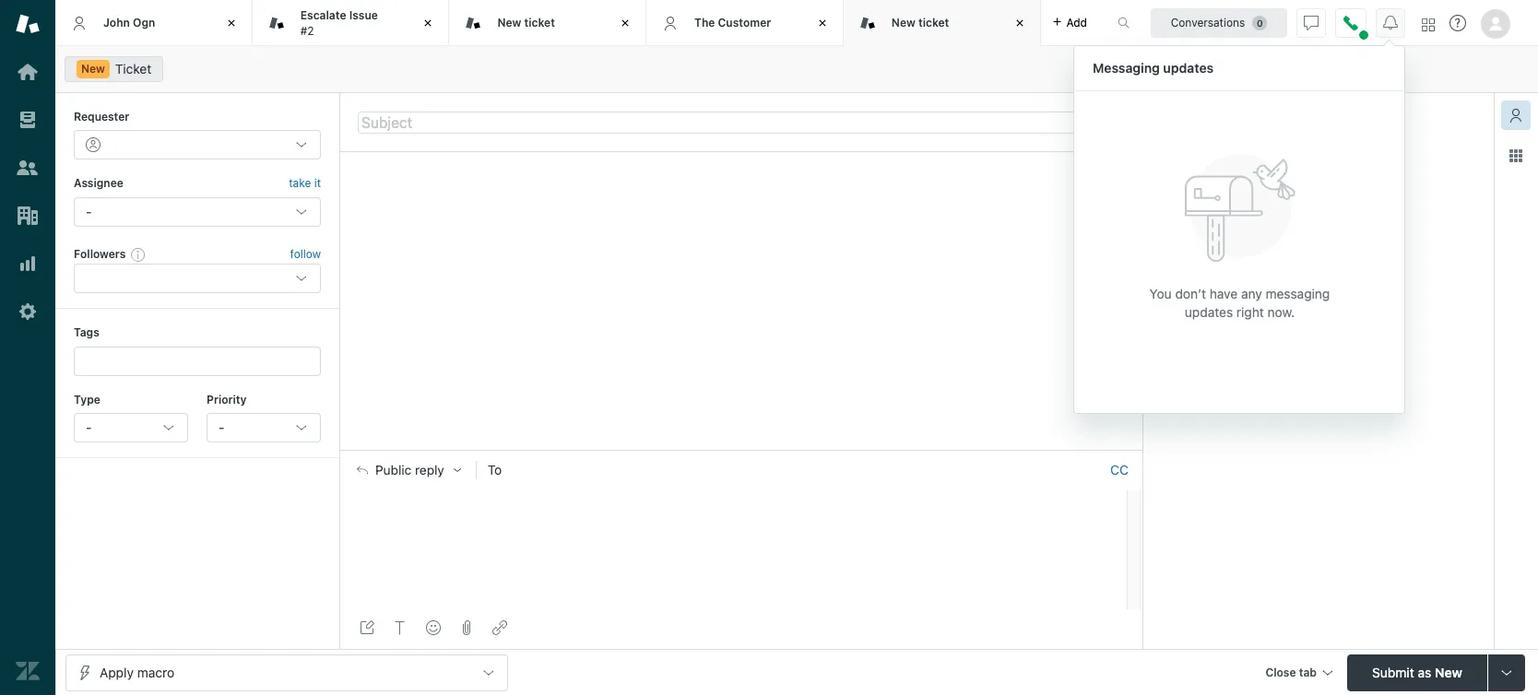 Task type: describe. For each thing, give the bounding box(es) containing it.
Tags field
[[88, 352, 304, 370]]

escalate issue #2
[[301, 8, 378, 37]]

new inside secondary "element"
[[81, 62, 105, 76]]

escalate
[[301, 8, 346, 22]]

messaging
[[1093, 60, 1161, 75]]

conversations button
[[1151, 8, 1288, 37]]

messaging
[[1266, 286, 1331, 301]]

messaging updates
[[1093, 60, 1214, 75]]

add link (cmd k) image
[[493, 621, 507, 636]]

apps image
[[1509, 149, 1524, 163]]

right
[[1237, 304, 1265, 320]]

draft mode image
[[360, 621, 375, 636]]

submit as new
[[1373, 665, 1463, 680]]

submit
[[1373, 665, 1415, 680]]

it
[[314, 177, 321, 190]]

2 close image from the left
[[616, 14, 635, 32]]

take
[[289, 177, 311, 190]]

- button for priority
[[207, 413, 321, 443]]

the
[[695, 15, 715, 29]]

menu containing messaging updates
[[1074, 45, 1406, 417]]

ticket for second close image from left
[[525, 15, 555, 29]]

assignee element
[[74, 197, 321, 227]]

1 new ticket from the left
[[498, 15, 555, 29]]

public reply
[[376, 464, 445, 478]]

take it button
[[289, 175, 321, 194]]

views image
[[16, 108, 40, 132]]

organizations image
[[16, 204, 40, 228]]

- for type
[[86, 420, 92, 435]]

add
[[1067, 15, 1088, 29]]

the customer
[[695, 15, 772, 29]]

macro
[[137, 665, 174, 680]]

get started image
[[16, 60, 40, 84]]

cc button
[[1111, 463, 1129, 479]]

2 new ticket from the left
[[892, 15, 950, 29]]

follow button
[[290, 246, 321, 263]]

0 vertical spatial updates
[[1164, 60, 1214, 75]]

tags
[[74, 326, 99, 340]]

cc
[[1111, 463, 1129, 478]]

customer
[[718, 15, 772, 29]]

john
[[103, 15, 130, 29]]

take it
[[289, 177, 321, 190]]

you
[[1150, 286, 1172, 301]]

- for priority
[[219, 420, 225, 435]]

reply
[[415, 464, 445, 478]]

2 new ticket tab from the left
[[844, 0, 1041, 46]]

followers element
[[74, 264, 321, 294]]

follow
[[290, 247, 321, 261]]

conversations
[[1171, 15, 1246, 29]]

button displays agent's chat status as invisible. image
[[1305, 15, 1319, 30]]

public
[[376, 464, 412, 478]]

apply macro
[[100, 665, 174, 680]]

close tab button
[[1258, 655, 1341, 694]]

insert emojis image
[[426, 621, 441, 636]]

notifications image
[[1384, 15, 1399, 30]]

get help image
[[1450, 15, 1467, 31]]

tab
[[1300, 666, 1318, 680]]

zendesk products image
[[1423, 18, 1436, 31]]

to
[[488, 463, 502, 478]]



Task type: locate. For each thing, give the bounding box(es) containing it.
format text image
[[393, 621, 408, 636]]

have
[[1210, 286, 1238, 301]]

ticket
[[525, 15, 555, 29], [919, 15, 950, 29]]

apply
[[100, 665, 134, 680]]

- down priority
[[219, 420, 225, 435]]

close image up secondary "element"
[[814, 14, 832, 32]]

as
[[1419, 665, 1432, 680]]

#2
[[301, 24, 314, 37]]

customers image
[[16, 156, 40, 180]]

Subject field
[[358, 111, 1126, 133]]

info on adding followers image
[[131, 247, 146, 262]]

new ticket tab
[[450, 0, 647, 46], [844, 0, 1041, 46]]

issue
[[349, 8, 378, 22]]

any
[[1242, 286, 1263, 301]]

1 horizontal spatial - button
[[207, 413, 321, 443]]

zendesk image
[[16, 660, 40, 684]]

- down type
[[86, 420, 92, 435]]

ogn
[[133, 15, 155, 29]]

updates
[[1164, 60, 1214, 75], [1185, 304, 1234, 320]]

close image
[[222, 14, 241, 32], [616, 14, 635, 32], [814, 14, 832, 32], [1011, 14, 1029, 32]]

priority
[[207, 393, 247, 406]]

don't
[[1176, 286, 1207, 301]]

close image inside the customer tab
[[814, 14, 832, 32]]

close image
[[419, 14, 438, 32]]

3 close image from the left
[[814, 14, 832, 32]]

- button down priority
[[207, 413, 321, 443]]

close image left add "dropdown button"
[[1011, 14, 1029, 32]]

zendesk support image
[[16, 12, 40, 36]]

updates inside you don't have any messaging updates right now.
[[1185, 304, 1234, 320]]

close tab
[[1266, 666, 1318, 680]]

the customer tab
[[647, 0, 844, 46]]

tab containing escalate issue
[[253, 0, 450, 46]]

close
[[1266, 666, 1297, 680]]

john ogn
[[103, 15, 155, 29]]

2 ticket from the left
[[919, 15, 950, 29]]

admin image
[[16, 300, 40, 324]]

1 close image from the left
[[222, 14, 241, 32]]

new ticket
[[498, 15, 555, 29], [892, 15, 950, 29]]

add attachment image
[[459, 621, 474, 636]]

2 - button from the left
[[207, 413, 321, 443]]

public reply button
[[340, 452, 476, 490]]

now.
[[1268, 304, 1296, 320]]

assignee
[[74, 177, 123, 190]]

secondary element
[[55, 51, 1539, 88]]

minimize composer image
[[734, 443, 749, 458]]

add button
[[1041, 0, 1099, 45]]

displays possible ticket submission types image
[[1500, 666, 1515, 680]]

customer context image
[[1509, 108, 1524, 123]]

reporting image
[[16, 252, 40, 276]]

close image left '#2'
[[222, 14, 241, 32]]

followers
[[74, 247, 126, 261]]

0 horizontal spatial ticket
[[525, 15, 555, 29]]

main element
[[0, 0, 55, 696]]

tab
[[253, 0, 450, 46]]

- button for type
[[74, 413, 188, 443]]

john ogn tab
[[55, 0, 253, 46]]

you don't have any messaging updates right now.
[[1150, 286, 1331, 320]]

1 - button from the left
[[74, 413, 188, 443]]

4 close image from the left
[[1011, 14, 1029, 32]]

close image left the
[[616, 14, 635, 32]]

1 new ticket tab from the left
[[450, 0, 647, 46]]

- button
[[74, 413, 188, 443], [207, 413, 321, 443]]

requester
[[74, 110, 129, 124]]

- down assignee
[[86, 204, 92, 219]]

updates down conversations
[[1164, 60, 1214, 75]]

-
[[86, 204, 92, 219], [86, 420, 92, 435], [219, 420, 225, 435]]

1 vertical spatial updates
[[1185, 304, 1234, 320]]

requester element
[[74, 130, 321, 160]]

new
[[498, 15, 522, 29], [892, 15, 916, 29], [81, 62, 105, 76], [1436, 665, 1463, 680]]

1 ticket from the left
[[525, 15, 555, 29]]

- button down type
[[74, 413, 188, 443]]

1 horizontal spatial new ticket
[[892, 15, 950, 29]]

updates down have
[[1185, 304, 1234, 320]]

1 horizontal spatial ticket
[[919, 15, 950, 29]]

0 horizontal spatial new ticket
[[498, 15, 555, 29]]

menu
[[1074, 45, 1406, 417]]

- inside assignee element
[[86, 204, 92, 219]]

0 horizontal spatial - button
[[74, 413, 188, 443]]

type
[[74, 393, 100, 406]]

ticket for 4th close image from the left
[[919, 15, 950, 29]]

close image inside john ogn tab
[[222, 14, 241, 32]]

1 horizontal spatial new ticket tab
[[844, 0, 1041, 46]]

ticket
[[115, 61, 152, 77]]

0 horizontal spatial new ticket tab
[[450, 0, 647, 46]]

tabs tab list
[[55, 0, 1099, 46]]



Task type: vqa. For each thing, say whether or not it's contained in the screenshot.
the bottommost 2
no



